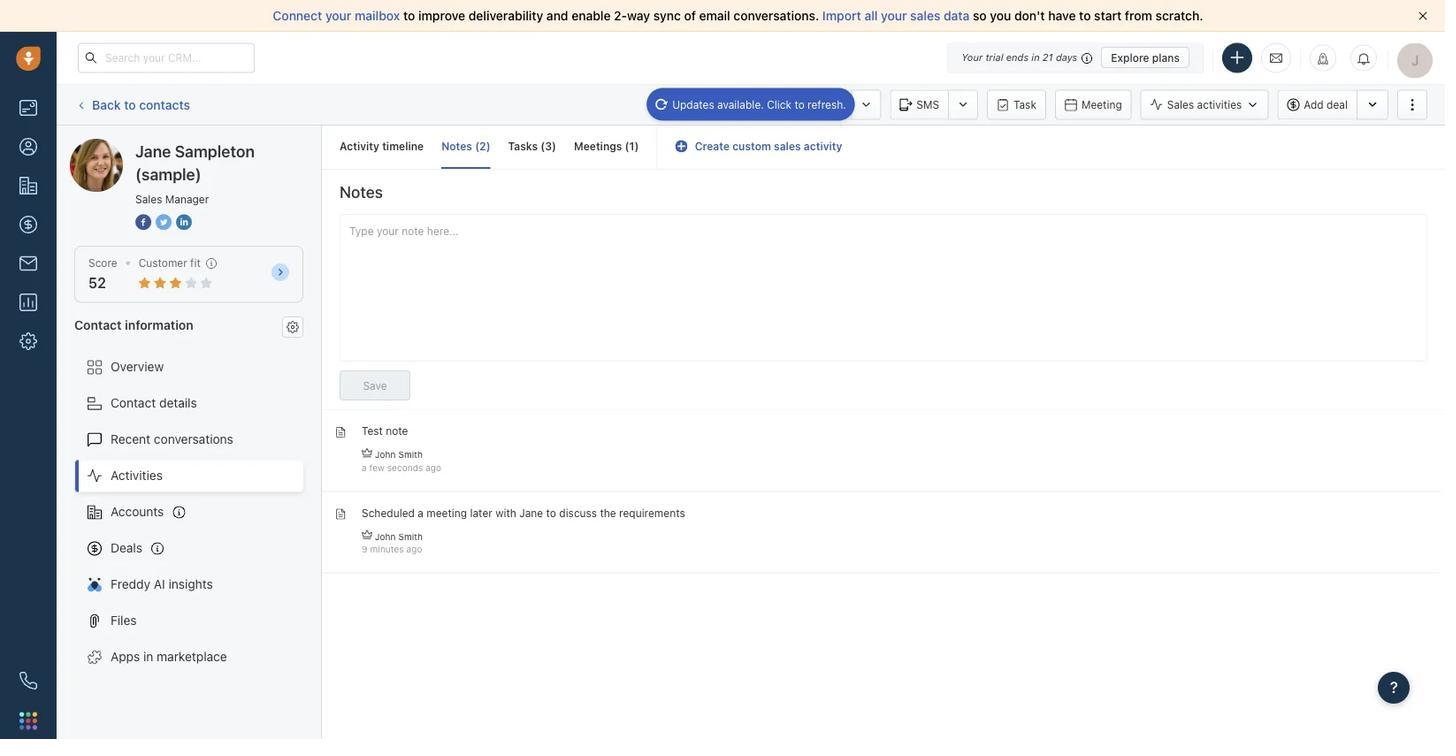 Task type: describe. For each thing, give the bounding box(es) containing it.
sms
[[917, 99, 940, 111]]

score
[[88, 257, 117, 269]]

activities
[[111, 468, 163, 483]]

sms button
[[890, 90, 948, 120]]

available.
[[718, 98, 764, 111]]

9
[[362, 544, 368, 554]]

2 horizontal spatial jane
[[520, 507, 543, 519]]

freshworks switcher image
[[19, 712, 37, 730]]

email
[[699, 8, 731, 23]]

updates available. click to refresh. link
[[647, 88, 855, 121]]

all
[[865, 8, 878, 23]]

sales for sales manager
[[135, 193, 162, 205]]

sales activities
[[1168, 99, 1242, 111]]

contact information
[[74, 317, 193, 332]]

deals
[[111, 541, 142, 556]]

score 52
[[88, 257, 117, 292]]

) for meetings ( 1 )
[[635, 140, 639, 153]]

contact for contact information
[[74, 317, 122, 332]]

scheduled
[[362, 507, 415, 519]]

to right the mailbox
[[403, 8, 415, 23]]

mailbox
[[355, 8, 400, 23]]

3
[[545, 140, 552, 153]]

1 horizontal spatial in
[[1032, 52, 1040, 63]]

deal
[[1327, 99, 1348, 111]]

facebook circled image
[[135, 212, 151, 231]]

activity timeline
[[340, 140, 424, 153]]

import all your sales data link
[[823, 8, 973, 23]]

email button
[[725, 90, 788, 120]]

data
[[944, 8, 970, 23]]

0 vertical spatial a
[[362, 463, 367, 473]]

phone image
[[19, 672, 37, 690]]

task button
[[987, 90, 1046, 120]]

sampleton inside jane sampleton (sample)
[[175, 142, 255, 161]]

1 vertical spatial a
[[418, 507, 424, 519]]

with
[[496, 507, 517, 519]]

ends
[[1007, 52, 1029, 63]]

updates available. click to refresh.
[[672, 98, 847, 111]]

freddy
[[111, 577, 150, 592]]

contacts
[[139, 97, 190, 112]]

9 minutes ago
[[362, 544, 422, 554]]

back
[[92, 97, 121, 112]]

connect
[[273, 8, 322, 23]]

from
[[1125, 8, 1153, 23]]

scheduled a meeting later with jane to discuss the requirements
[[362, 507, 685, 519]]

have
[[1049, 8, 1076, 23]]

updates
[[672, 98, 715, 111]]

explore plans link
[[1102, 47, 1190, 68]]

so
[[973, 8, 987, 23]]

sync
[[654, 8, 681, 23]]

sampleton down contacts
[[136, 138, 197, 153]]

connect your mailbox to improve deliverability and enable 2-way sync of email conversations. import all your sales data so you don't have to start from scratch.
[[273, 8, 1204, 23]]

activities
[[1197, 99, 1242, 111]]

call button
[[797, 90, 851, 120]]

smith for a
[[398, 532, 423, 542]]

details
[[159, 396, 197, 411]]

minutes
[[370, 544, 404, 554]]

john smith for note
[[375, 450, 423, 460]]

21
[[1043, 52, 1053, 63]]

connect your mailbox link
[[273, 8, 403, 23]]

( for 1
[[625, 140, 630, 153]]

contact details
[[111, 396, 197, 411]]

activity
[[340, 140, 379, 153]]

52 button
[[88, 275, 106, 292]]

0 horizontal spatial jane
[[105, 138, 133, 153]]

add
[[1304, 99, 1324, 111]]

john for scheduled
[[375, 532, 396, 542]]

of
[[684, 8, 696, 23]]

tasks ( 3 )
[[508, 140, 556, 153]]

test
[[362, 425, 383, 437]]

your trial ends in 21 days
[[962, 52, 1078, 63]]

activity
[[804, 140, 843, 153]]

to right click at top
[[795, 98, 805, 111]]

1 vertical spatial sales
[[774, 140, 801, 153]]

meeting
[[1082, 99, 1122, 111]]

don't
[[1015, 8, 1045, 23]]

create
[[695, 140, 730, 153]]

1
[[630, 140, 635, 153]]

apps in marketplace
[[111, 650, 227, 664]]

ai
[[154, 577, 165, 592]]

close image
[[1419, 12, 1428, 20]]

linkedin circled image
[[176, 212, 192, 231]]

1 your from the left
[[326, 8, 352, 23]]

recent conversations
[[111, 432, 233, 447]]

your
[[962, 52, 983, 63]]

conversations.
[[734, 8, 819, 23]]

plans
[[1153, 51, 1180, 64]]

overview
[[111, 360, 164, 374]]

customer
[[139, 257, 187, 269]]



Task type: vqa. For each thing, say whether or not it's contained in the screenshot.


Task type: locate. For each thing, give the bounding box(es) containing it.
1 horizontal spatial sales
[[1168, 99, 1194, 111]]

jane down back
[[105, 138, 133, 153]]

improve
[[418, 8, 465, 23]]

ago
[[426, 463, 441, 473], [407, 544, 422, 554]]

meetings ( 1 )
[[574, 140, 639, 153]]

deliverability
[[469, 8, 543, 23]]

ago right seconds
[[426, 463, 441, 473]]

2 ) from the left
[[552, 140, 556, 153]]

2 horizontal spatial (
[[625, 140, 630, 153]]

accounts
[[111, 505, 164, 519]]

2 ( from the left
[[541, 140, 545, 153]]

( left tasks
[[475, 140, 480, 153]]

meeting
[[427, 507, 467, 519]]

john smith up a few seconds ago
[[375, 450, 423, 460]]

1 smith from the top
[[398, 450, 423, 460]]

john
[[375, 450, 396, 460], [375, 532, 396, 542]]

start
[[1095, 8, 1122, 23]]

note
[[386, 425, 408, 437]]

jane right 'with'
[[520, 507, 543, 519]]

jane
[[105, 138, 133, 153], [135, 142, 171, 161], [520, 507, 543, 519]]

2 your from the left
[[881, 8, 907, 23]]

manager
[[165, 193, 209, 205]]

1 horizontal spatial )
[[552, 140, 556, 153]]

sales
[[911, 8, 941, 23], [774, 140, 801, 153]]

in
[[1032, 52, 1040, 63], [143, 650, 153, 664]]

meeting button
[[1055, 90, 1132, 120]]

0 vertical spatial sales
[[1168, 99, 1194, 111]]

0 vertical spatial smith
[[398, 450, 423, 460]]

(sample) up manager
[[200, 138, 251, 153]]

1 vertical spatial contact
[[111, 396, 156, 411]]

marketplace
[[157, 650, 227, 664]]

requirements
[[619, 507, 685, 519]]

2 john from the top
[[375, 532, 396, 542]]

your right "all"
[[881, 8, 907, 23]]

0 horizontal spatial in
[[143, 650, 153, 664]]

sales activities button
[[1141, 90, 1278, 120], [1141, 90, 1269, 120]]

) left tasks
[[486, 140, 491, 153]]

john smith up 9 minutes ago
[[375, 532, 423, 542]]

0 horizontal spatial )
[[486, 140, 491, 153]]

sales left activities
[[1168, 99, 1194, 111]]

sales up facebook circled icon
[[135, 193, 162, 205]]

3 ) from the left
[[635, 140, 639, 153]]

0 horizontal spatial sales
[[774, 140, 801, 153]]

(sample)
[[200, 138, 251, 153], [135, 165, 201, 184]]

john up minutes
[[375, 532, 396, 542]]

smith up 9 minutes ago
[[398, 532, 423, 542]]

call
[[824, 99, 843, 111]]

days
[[1056, 52, 1078, 63]]

) right meetings
[[635, 140, 639, 153]]

( for 2
[[475, 140, 480, 153]]

contact down 52 button
[[74, 317, 122, 332]]

0 vertical spatial in
[[1032, 52, 1040, 63]]

your
[[326, 8, 352, 23], [881, 8, 907, 23]]

smith up seconds
[[398, 450, 423, 460]]

seconds
[[387, 463, 423, 473]]

mng settings image
[[287, 321, 299, 333]]

import
[[823, 8, 861, 23]]

create custom sales activity link
[[675, 140, 843, 153]]

notes for notes
[[340, 182, 383, 201]]

notes down 'activity'
[[340, 182, 383, 201]]

test note
[[362, 425, 408, 437]]

1 horizontal spatial jane
[[135, 142, 171, 161]]

1 vertical spatial ago
[[407, 544, 422, 554]]

later
[[470, 507, 493, 519]]

0 vertical spatial ago
[[426, 463, 441, 473]]

timeline
[[382, 140, 424, 153]]

click
[[767, 98, 792, 111]]

) for tasks ( 3 )
[[552, 140, 556, 153]]

2 horizontal spatial )
[[635, 140, 639, 153]]

1 horizontal spatial ago
[[426, 463, 441, 473]]

notes
[[442, 140, 472, 153], [340, 182, 383, 201]]

0 horizontal spatial ago
[[407, 544, 422, 554]]

0 horizontal spatial notes
[[340, 182, 383, 201]]

information
[[125, 317, 193, 332]]

( right meetings
[[625, 140, 630, 153]]

the
[[600, 507, 616, 519]]

Search your CRM... text field
[[78, 43, 255, 73]]

1 vertical spatial john
[[375, 532, 396, 542]]

0 vertical spatial contact
[[74, 317, 122, 332]]

1 horizontal spatial a
[[418, 507, 424, 519]]

email image
[[1270, 51, 1283, 65]]

insights
[[169, 577, 213, 592]]

scratch.
[[1156, 8, 1204, 23]]

custom
[[733, 140, 771, 153]]

0 vertical spatial john smith
[[375, 450, 423, 460]]

trial
[[986, 52, 1004, 63]]

apps
[[111, 650, 140, 664]]

1 ( from the left
[[475, 140, 480, 153]]

files
[[111, 614, 137, 628]]

)
[[486, 140, 491, 153], [552, 140, 556, 153], [635, 140, 639, 153]]

a
[[362, 463, 367, 473], [418, 507, 424, 519]]

( for 3
[[541, 140, 545, 153]]

2 john smith from the top
[[375, 532, 423, 542]]

0 horizontal spatial sales
[[135, 193, 162, 205]]

contact up the recent
[[111, 396, 156, 411]]

a few seconds ago
[[362, 463, 441, 473]]

john for test
[[375, 450, 396, 460]]

1 horizontal spatial sales
[[911, 8, 941, 23]]

sampleton up manager
[[175, 142, 255, 161]]

0 vertical spatial john
[[375, 450, 396, 460]]

to left start
[[1079, 8, 1091, 23]]

jane sampleton (sample) up manager
[[135, 142, 255, 184]]

) right tasks
[[552, 140, 556, 153]]

( right tasks
[[541, 140, 545, 153]]

3 ( from the left
[[625, 140, 630, 153]]

2 smith from the top
[[398, 532, 423, 542]]

1 vertical spatial in
[[143, 650, 153, 664]]

a left meeting
[[418, 507, 424, 519]]

1 vertical spatial sales
[[135, 193, 162, 205]]

in left 21
[[1032, 52, 1040, 63]]

in right apps
[[143, 650, 153, 664]]

refresh.
[[808, 98, 847, 111]]

few
[[369, 463, 385, 473]]

explore
[[1111, 51, 1150, 64]]

0 horizontal spatial a
[[362, 463, 367, 473]]

notes left '2' on the top left of page
[[442, 140, 472, 153]]

1 horizontal spatial notes
[[442, 140, 472, 153]]

(sample) up sales manager
[[135, 165, 201, 184]]

your left the mailbox
[[326, 8, 352, 23]]

sales manager
[[135, 193, 209, 205]]

meetings
[[574, 140, 622, 153]]

sampleton
[[136, 138, 197, 153], [175, 142, 255, 161]]

1 john from the top
[[375, 450, 396, 460]]

smith
[[398, 450, 423, 460], [398, 532, 423, 542]]

twitter circled image
[[156, 212, 172, 231]]

1 john smith from the top
[[375, 450, 423, 460]]

jane sampleton (sample) down contacts
[[105, 138, 251, 153]]

john smith for a
[[375, 532, 423, 542]]

you
[[990, 8, 1012, 23]]

sales left data
[[911, 8, 941, 23]]

2-
[[614, 8, 627, 23]]

explore plans
[[1111, 51, 1180, 64]]

0 horizontal spatial (
[[475, 140, 480, 153]]

conversations
[[154, 432, 233, 447]]

0 horizontal spatial your
[[326, 8, 352, 23]]

email
[[752, 99, 779, 111]]

sales
[[1168, 99, 1194, 111], [135, 193, 162, 205]]

add deal button
[[1278, 90, 1357, 120]]

ago right minutes
[[407, 544, 422, 554]]

jane down contacts
[[135, 142, 171, 161]]

call link
[[797, 90, 851, 120]]

recent
[[111, 432, 151, 447]]

2
[[480, 140, 486, 153]]

phone element
[[11, 664, 46, 699]]

discuss
[[559, 507, 597, 519]]

(sample) inside jane sampleton (sample)
[[135, 165, 201, 184]]

notes for notes ( 2 )
[[442, 140, 472, 153]]

1 vertical spatial (sample)
[[135, 165, 201, 184]]

1 horizontal spatial (
[[541, 140, 545, 153]]

tasks
[[508, 140, 538, 153]]

jane sampleton (sample)
[[105, 138, 251, 153], [135, 142, 255, 184]]

1 vertical spatial john smith
[[375, 532, 423, 542]]

1 vertical spatial notes
[[340, 182, 383, 201]]

to left the discuss
[[546, 507, 556, 519]]

1 horizontal spatial your
[[881, 8, 907, 23]]

52
[[88, 275, 106, 292]]

) for notes ( 2 )
[[486, 140, 491, 153]]

contact for contact details
[[111, 396, 156, 411]]

1 vertical spatial smith
[[398, 532, 423, 542]]

customer fit
[[139, 257, 201, 269]]

a left few
[[362, 463, 367, 473]]

smith for note
[[398, 450, 423, 460]]

enable
[[572, 8, 611, 23]]

to right back
[[124, 97, 136, 112]]

0 vertical spatial notes
[[442, 140, 472, 153]]

john smith
[[375, 450, 423, 460], [375, 532, 423, 542]]

fit
[[190, 257, 201, 269]]

0 vertical spatial sales
[[911, 8, 941, 23]]

sales for sales activities
[[1168, 99, 1194, 111]]

john up few
[[375, 450, 396, 460]]

1 ) from the left
[[486, 140, 491, 153]]

0 vertical spatial (sample)
[[200, 138, 251, 153]]

add deal
[[1304, 99, 1348, 111]]

and
[[547, 8, 568, 23]]

jane inside jane sampleton (sample)
[[135, 142, 171, 161]]

sales left activity
[[774, 140, 801, 153]]



